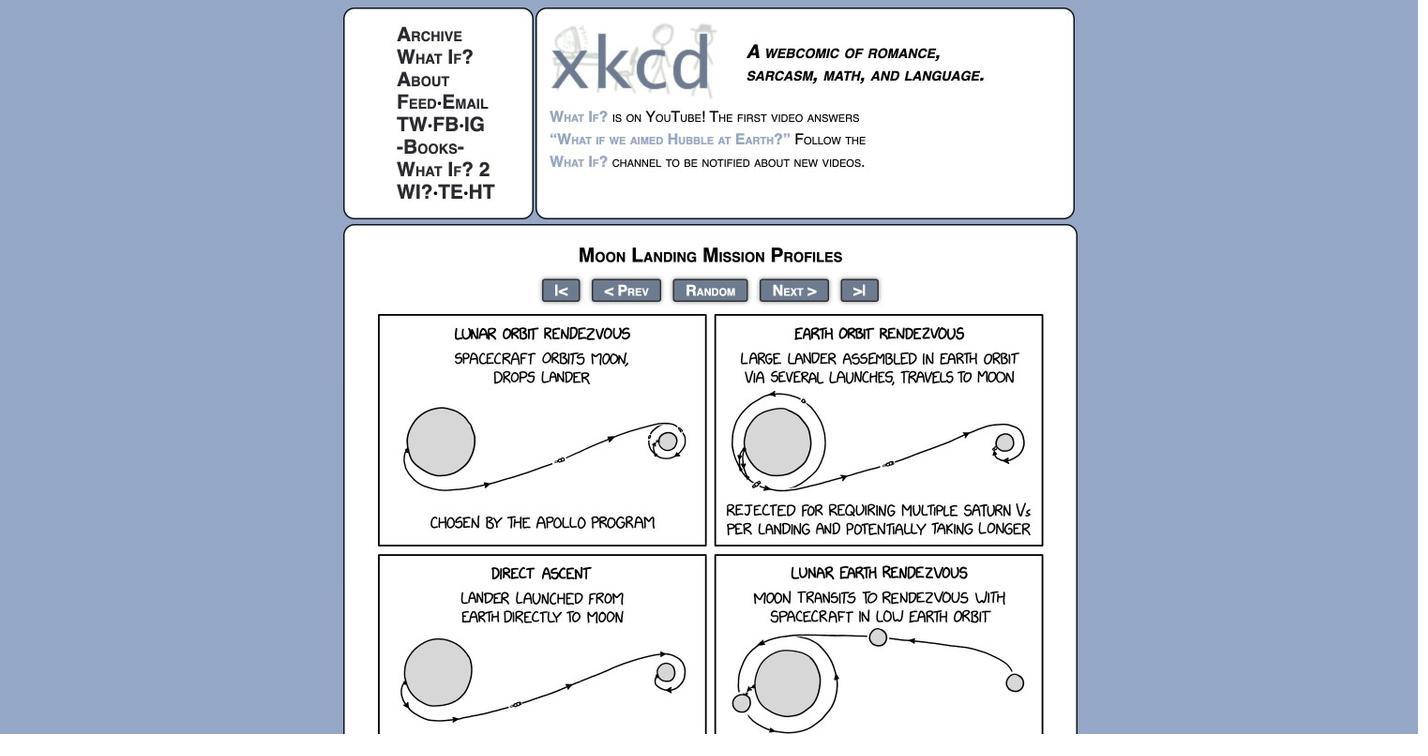 Task type: describe. For each thing, give the bounding box(es) containing it.
xkcd.com logo image
[[550, 22, 723, 99]]

moon landing mission profiles image
[[378, 314, 1043, 734]]



